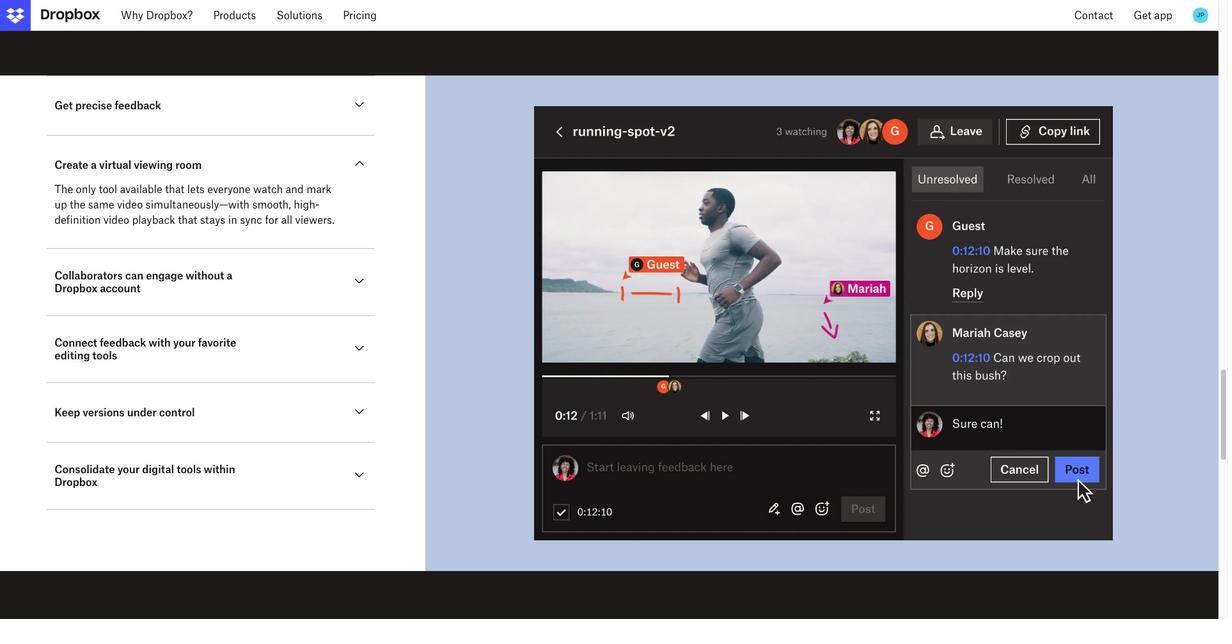 Task type: locate. For each thing, give the bounding box(es) containing it.
0 horizontal spatial your
[[117, 464, 140, 477]]

tools left within
[[177, 464, 201, 477]]

1 horizontal spatial your
[[173, 337, 196, 350]]

create
[[55, 159, 88, 172]]

your
[[173, 337, 196, 350], [117, 464, 140, 477]]

dropbox?
[[146, 9, 193, 22]]

dropbox inside consolidate your digital tools within dropbox
[[55, 477, 97, 489]]

versions
[[83, 407, 125, 420]]

product ui shows how the virtual viewing room that lets everyone watch and mark up the same video simultaneously image
[[456, 107, 1192, 541]]

create a virtual viewing room
[[55, 159, 202, 172]]

1 horizontal spatial a
[[227, 270, 233, 283]]

tools
[[93, 350, 117, 363], [177, 464, 201, 477]]

dropbox
[[55, 283, 97, 295], [55, 477, 97, 489]]

1 vertical spatial get
[[55, 100, 73, 112]]

solutions
[[277, 9, 323, 22]]

1 horizontal spatial get
[[1134, 9, 1152, 22]]

pricing
[[343, 9, 377, 22]]

that
[[165, 183, 185, 196], [178, 214, 197, 227]]

1 vertical spatial feedback
[[100, 337, 146, 350]]

1 vertical spatial a
[[227, 270, 233, 283]]

get for get precise feedback
[[55, 100, 73, 112]]

1 vertical spatial tools
[[177, 464, 201, 477]]

stays
[[200, 214, 226, 227]]

connect feedback with your favorite editing tools
[[55, 337, 236, 363]]

tools right "editing"
[[93, 350, 117, 363]]

the only tool available that lets everyone watch and mark up the same video simultaneously—with smooth, high- definition video playback that stays in sync for all viewers.
[[55, 183, 335, 227]]

tools inside connect feedback with your favorite editing tools
[[93, 350, 117, 363]]

contact button
[[1065, 0, 1124, 31]]

the
[[70, 199, 85, 212]]

why
[[121, 9, 143, 22]]

engage
[[146, 270, 183, 283]]

1 vertical spatial your
[[117, 464, 140, 477]]

your inside consolidate your digital tools within dropbox
[[117, 464, 140, 477]]

get left the precise
[[55, 100, 73, 112]]

products button
[[203, 0, 266, 31]]

get
[[1134, 9, 1152, 22], [55, 100, 73, 112]]

your right the with
[[173, 337, 196, 350]]

keep
[[55, 407, 80, 420]]

virtual
[[99, 159, 131, 172]]

collaborators
[[55, 270, 123, 283]]

video down available
[[117, 199, 143, 212]]

1 dropbox from the top
[[55, 283, 97, 295]]

your left digital
[[117, 464, 140, 477]]

0 vertical spatial get
[[1134, 9, 1152, 22]]

consolidate
[[55, 464, 115, 477]]

for
[[265, 214, 279, 227]]

a left the virtual
[[91, 159, 97, 172]]

0 vertical spatial feedback
[[115, 100, 161, 112]]

1 vertical spatial that
[[178, 214, 197, 227]]

2 dropbox from the top
[[55, 477, 97, 489]]

pricing link
[[333, 0, 387, 31]]

under
[[127, 407, 157, 420]]

0 vertical spatial a
[[91, 159, 97, 172]]

available
[[120, 183, 162, 196]]

get left app
[[1134, 9, 1152, 22]]

0 horizontal spatial tools
[[93, 350, 117, 363]]

and
[[286, 183, 304, 196]]

mark
[[307, 183, 332, 196]]

video down the same
[[104, 214, 129, 227]]

that down simultaneously—with
[[178, 214, 197, 227]]

0 vertical spatial dropbox
[[55, 283, 97, 295]]

0 vertical spatial your
[[173, 337, 196, 350]]

feedback
[[115, 100, 161, 112], [100, 337, 146, 350]]

without
[[186, 270, 224, 283]]

viewing
[[134, 159, 173, 172]]

get app
[[1134, 9, 1173, 22]]

room
[[175, 159, 202, 172]]

dropbox for collaborators
[[55, 283, 97, 295]]

that left the lets
[[165, 183, 185, 196]]

0 horizontal spatial a
[[91, 159, 97, 172]]

feedback right the precise
[[115, 100, 161, 112]]

lets
[[187, 183, 205, 196]]

your inside connect feedback with your favorite editing tools
[[173, 337, 196, 350]]

feedback left the with
[[100, 337, 146, 350]]

a right without
[[227, 270, 233, 283]]

connect
[[55, 337, 97, 350]]

feedback inside connect feedback with your favorite editing tools
[[100, 337, 146, 350]]

keep versions under control
[[55, 407, 195, 420]]

a
[[91, 159, 97, 172], [227, 270, 233, 283]]

viewers.
[[295, 214, 335, 227]]

watch
[[253, 183, 283, 196]]

0 vertical spatial tools
[[93, 350, 117, 363]]

tool
[[99, 183, 117, 196]]

get for get app
[[1134, 9, 1152, 22]]

video
[[117, 199, 143, 212], [104, 214, 129, 227]]

0 horizontal spatial get
[[55, 100, 73, 112]]

dropbox inside collaborators can engage without a dropbox account
[[55, 283, 97, 295]]

get inside popup button
[[1134, 9, 1152, 22]]

1 vertical spatial dropbox
[[55, 477, 97, 489]]

1 horizontal spatial tools
[[177, 464, 201, 477]]



Task type: vqa. For each thing, say whether or not it's contained in the screenshot.
Files
no



Task type: describe. For each thing, give the bounding box(es) containing it.
products
[[213, 9, 256, 22]]

1 vertical spatial video
[[104, 214, 129, 227]]

high-
[[294, 199, 320, 212]]

get app button
[[1124, 0, 1183, 31]]

why dropbox?
[[121, 9, 193, 22]]

definition
[[55, 214, 101, 227]]

with
[[149, 337, 171, 350]]

smooth,
[[252, 199, 291, 212]]

in
[[228, 214, 237, 227]]

sync
[[240, 214, 262, 227]]

can
[[125, 270, 144, 283]]

within
[[204, 464, 235, 477]]

dropbox for consolidate
[[55, 477, 97, 489]]

control
[[159, 407, 195, 420]]

contact
[[1075, 9, 1114, 22]]

precise
[[75, 100, 112, 112]]

get precise feedback
[[55, 100, 161, 112]]

everyone
[[208, 183, 251, 196]]

digital
[[142, 464, 174, 477]]

the
[[55, 183, 73, 196]]

tools inside consolidate your digital tools within dropbox
[[177, 464, 201, 477]]

consolidate your digital tools within dropbox
[[55, 464, 235, 489]]

jp
[[1197, 11, 1205, 19]]

favorite
[[198, 337, 236, 350]]

editing
[[55, 350, 90, 363]]

simultaneously—with
[[146, 199, 250, 212]]

account
[[100, 283, 141, 295]]

all
[[281, 214, 293, 227]]

solutions button
[[266, 0, 333, 31]]

collaborators can engage without a dropbox account
[[55, 270, 233, 295]]

jp button
[[1191, 5, 1212, 26]]

same
[[88, 199, 114, 212]]

playback
[[132, 214, 175, 227]]

a inside collaborators can engage without a dropbox account
[[227, 270, 233, 283]]

0 vertical spatial video
[[117, 199, 143, 212]]

0 vertical spatial that
[[165, 183, 185, 196]]

app
[[1155, 9, 1173, 22]]

only
[[76, 183, 96, 196]]

why dropbox? button
[[111, 0, 203, 31]]

up
[[55, 199, 67, 212]]



